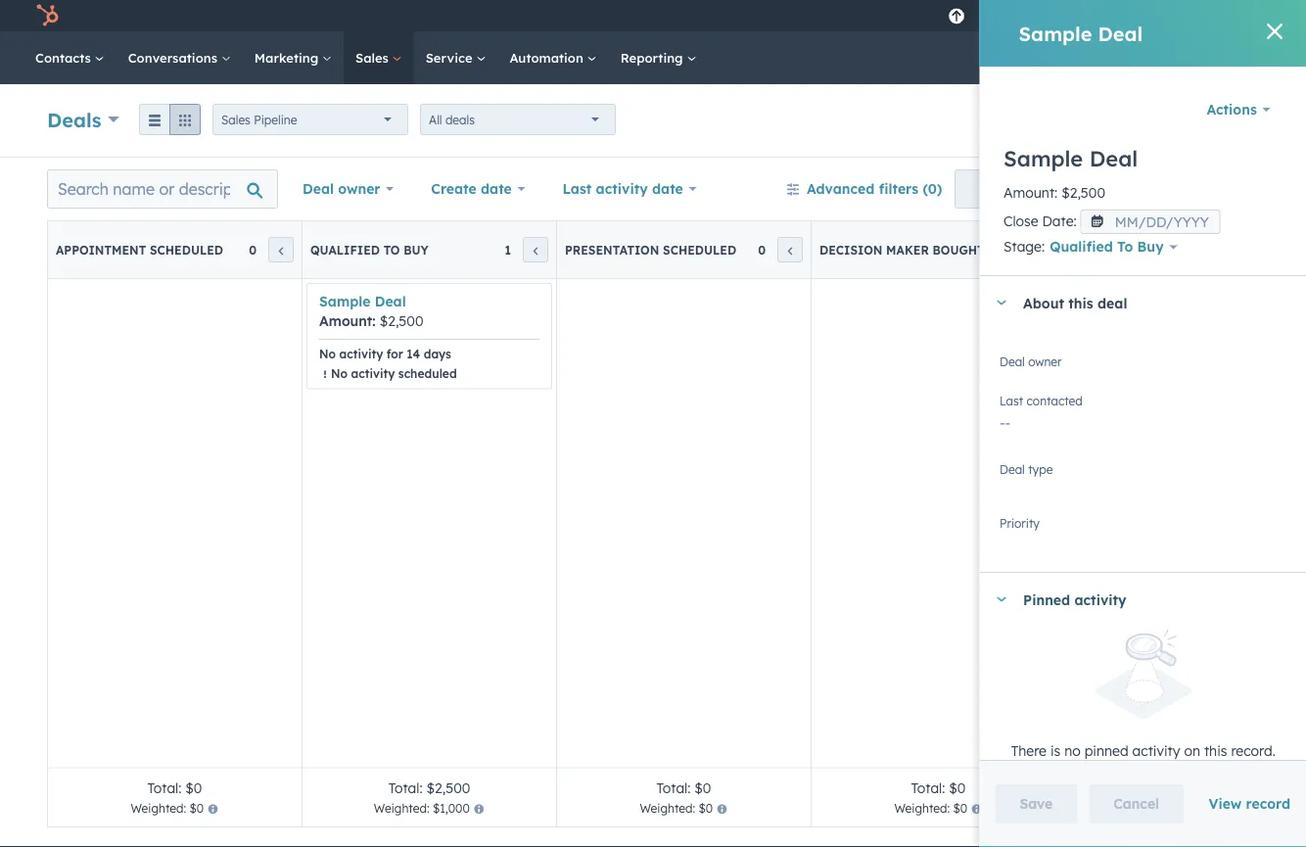 Task type: describe. For each thing, give the bounding box(es) containing it.
pipeline
[[254, 112, 297, 127]]

pinned
[[1084, 742, 1129, 759]]

save button
[[996, 785, 1078, 824]]

weighted: for appointment
[[131, 801, 186, 816]]

2 vertical spatial sample deal
[[319, 293, 406, 310]]

ruby anderson image
[[1170, 7, 1188, 24]]

0 vertical spatial :
[[1054, 184, 1058, 201]]

upgrade image
[[948, 8, 966, 26]]

bought-
[[933, 242, 989, 257]]

self made button
[[1158, 0, 1281, 31]]

search button
[[1256, 41, 1289, 74]]

in
[[989, 242, 1005, 257]]

last activity date
[[563, 180, 684, 197]]

Last contacted text field
[[1000, 405, 1287, 436]]

0 for presentation scheduled
[[758, 242, 766, 257]]

no
[[1064, 742, 1081, 759]]

close
[[1003, 212, 1038, 230]]

1 vertical spatial sample deal
[[1003, 145, 1138, 172]]

last activity date button
[[550, 169, 710, 209]]

advanced
[[807, 180, 875, 197]]

contract sent
[[1074, 242, 1176, 257]]

calling icon button
[[973, 3, 1007, 29]]

create date button
[[418, 169, 538, 209]]

no owner
[[1000, 362, 1062, 379]]

2 vertical spatial $2,500
[[427, 779, 470, 796]]

total: for qualified
[[389, 779, 423, 796]]

decision maker bought-in
[[820, 242, 1005, 257]]

calling icon image
[[981, 8, 999, 25]]

view record
[[1209, 795, 1291, 812]]

help button
[[1056, 0, 1089, 31]]

appointment
[[56, 242, 146, 257]]

pinned activity button
[[980, 573, 1287, 626]]

0 vertical spatial sample
[[1019, 21, 1092, 46]]

deal inside button
[[1219, 113, 1243, 128]]

qualified to buy button
[[1045, 234, 1190, 260]]

priority
[[1000, 516, 1040, 531]]

marketplaces image
[[1022, 9, 1040, 26]]

total: $0 for presentation
[[657, 779, 712, 796]]

save
[[1020, 795, 1053, 812]]

0 vertical spatial sample deal
[[1019, 21, 1143, 46]]

actions button
[[1194, 90, 1283, 129]]

deals button
[[47, 105, 120, 134]]

deal owner inside deal owner popup button
[[303, 180, 381, 197]]

1
[[505, 242, 511, 257]]

1 horizontal spatial scheduled
[[398, 366, 457, 381]]

deals banner
[[47, 99, 1260, 137]]

service
[[426, 49, 476, 66]]

to
[[384, 242, 400, 257]]

4 total: $0 from the left
[[1166, 779, 1221, 796]]

sales pipeline button
[[213, 104, 409, 135]]

deals
[[446, 112, 475, 127]]

cancel button
[[1089, 785, 1184, 824]]

no activity for 14 days
[[319, 346, 451, 361]]

record.
[[1231, 742, 1276, 759]]

no owner button
[[1000, 351, 1287, 383]]

no for no activity scheduled
[[331, 366, 348, 381]]

pinned activity
[[1023, 591, 1126, 608]]

date:
[[1042, 212, 1077, 230]]

select an option
[[1000, 523, 1104, 540]]

about this deal button
[[980, 276, 1287, 329]]

upgrade link
[[945, 5, 969, 26]]

hubspot image
[[35, 4, 59, 27]]

activity for for
[[339, 346, 383, 361]]

total: for presentation
[[657, 779, 691, 796]]

self made menu
[[943, 0, 1283, 31]]

automation link
[[498, 31, 609, 84]]

5 weighted: from the left
[[1149, 801, 1205, 816]]

there is no pinned activity on this record. alert
[[1000, 630, 1287, 762]]

days
[[424, 346, 451, 361]]

buy
[[404, 242, 429, 257]]

contract
[[1074, 242, 1141, 257]]

actions
[[1207, 101, 1257, 118]]

board
[[980, 180, 1021, 197]]

for
[[387, 346, 403, 361]]

activity inside alert
[[1132, 742, 1180, 759]]

sample deal link
[[319, 293, 406, 310]]

select an option button
[[1000, 512, 1287, 545]]

close image
[[1267, 24, 1283, 39]]

Search HubSpot search field
[[1031, 41, 1271, 74]]

record
[[1247, 795, 1291, 812]]

owner for deal owner popup button
[[338, 180, 381, 197]]

advanced filters (0)
[[807, 180, 942, 197]]

weighted: $0 for appointment
[[131, 801, 204, 816]]

qualified for qualified to buy
[[1050, 238, 1113, 255]]

$1,000
[[433, 801, 470, 816]]

create for create date
[[431, 180, 477, 197]]

total: $0 for appointment
[[147, 779, 202, 796]]

select
[[1000, 523, 1039, 540]]

contacts link
[[24, 31, 116, 84]]

scheduled for presentation scheduled
[[663, 242, 737, 257]]

1 vertical spatial :
[[372, 312, 376, 330]]

settings image
[[1096, 8, 1114, 26]]

presentation
[[565, 242, 660, 257]]

qualified to buy
[[1050, 238, 1164, 255]]

0 for appointment scheduled
[[249, 242, 257, 257]]

type
[[1028, 462, 1053, 477]]

board actions
[[980, 180, 1074, 197]]

marketplaces button
[[1011, 0, 1052, 31]]

notifications button
[[1121, 0, 1155, 31]]

contacts
[[35, 49, 95, 66]]

activity inside dropdown button
[[1074, 591, 1126, 608]]

on
[[1184, 742, 1200, 759]]

deals
[[47, 107, 101, 132]]

sales for sales
[[356, 49, 392, 66]]

2 vertical spatial sample
[[319, 293, 371, 310]]

conversations
[[128, 49, 221, 66]]

caret image
[[996, 597, 1007, 602]]

5 total: from the left
[[1166, 779, 1200, 796]]

contacted
[[1027, 393, 1083, 408]]



Task type: vqa. For each thing, say whether or not it's contained in the screenshot.
Self Made
yes



Task type: locate. For each thing, give the bounding box(es) containing it.
activity inside popup button
[[596, 180, 648, 197]]

total: $0
[[147, 779, 202, 796], [657, 779, 712, 796], [911, 779, 966, 796], [1166, 779, 1221, 796]]

activity left on
[[1132, 742, 1180, 759]]

deal owner up last contacted on the top right of the page
[[1000, 354, 1062, 369]]

3 weighted: from the left
[[640, 801, 696, 816]]

deal inside popup button
[[303, 180, 334, 197]]

sent
[[1144, 242, 1176, 257]]

activity left for
[[339, 346, 383, 361]]

0 vertical spatial $2,500
[[1061, 184, 1105, 201]]

weighted: for presentation
[[640, 801, 696, 816]]

this right about
[[1068, 294, 1093, 311]]

1 total: $0 from the left
[[147, 779, 202, 796]]

: down sample deal link
[[372, 312, 376, 330]]

service link
[[414, 31, 498, 84]]

sample up actions
[[1003, 145, 1083, 172]]

decision
[[820, 242, 883, 257]]

sample left settings image
[[1019, 21, 1092, 46]]

0 horizontal spatial $2,500
[[380, 312, 424, 330]]

0 vertical spatial amount : $2,500
[[1003, 184, 1105, 201]]

2 weighted: $0 from the left
[[640, 801, 713, 816]]

activity down 'no activity for 14 days'
[[351, 366, 395, 381]]

qualified for qualified to buy
[[310, 242, 380, 257]]

amount down sample deal link
[[319, 312, 372, 330]]

1 horizontal spatial $2,500
[[427, 779, 470, 796]]

marketing
[[254, 49, 322, 66]]

0 horizontal spatial sales
[[221, 112, 251, 127]]

0 vertical spatial last
[[563, 180, 592, 197]]

self made
[[1192, 7, 1252, 24]]

reporting link
[[609, 31, 709, 84]]

activity
[[596, 180, 648, 197], [339, 346, 383, 361], [351, 366, 395, 381], [1074, 591, 1126, 608], [1132, 742, 1180, 759]]

weighted: for decision
[[895, 801, 950, 816]]

appointment scheduled
[[56, 242, 223, 257]]

group
[[139, 104, 201, 135]]

1 vertical spatial amount : $2,500
[[319, 312, 424, 330]]

sales pipeline
[[221, 112, 297, 127]]

hubspot link
[[24, 4, 73, 27]]

deal type
[[1000, 462, 1053, 477]]

actions
[[1025, 180, 1074, 197]]

2 weighted: from the left
[[374, 801, 430, 816]]

$2,500 up $1,000
[[427, 779, 470, 796]]

qualified down date:
[[1050, 238, 1113, 255]]

about
[[1023, 294, 1064, 311]]

create inside popup button
[[431, 180, 477, 197]]

scheduled
[[150, 242, 223, 257], [663, 242, 737, 257], [398, 366, 457, 381]]

0 horizontal spatial deal owner
[[303, 180, 381, 197]]

create deal
[[1179, 113, 1243, 128]]

last up presentation
[[563, 180, 592, 197]]

last down no owner
[[1000, 393, 1023, 408]]

0 vertical spatial this
[[1068, 294, 1093, 311]]

buy
[[1137, 238, 1164, 255]]

no for no owner
[[1000, 362, 1019, 379]]

: up date:
[[1054, 184, 1058, 201]]

total: $2,500
[[389, 779, 470, 796]]

3 weighted: $0 from the left
[[895, 801, 968, 816]]

weighted: $1,000
[[374, 801, 470, 816]]

advanced filters (0) button
[[774, 169, 955, 209]]

activity right pinned
[[1074, 591, 1126, 608]]

deal owner
[[303, 180, 381, 197], [1000, 354, 1062, 369]]

filters
[[879, 180, 919, 197]]

this inside 'dropdown button'
[[1068, 294, 1093, 311]]

sales left service
[[356, 49, 392, 66]]

14
[[407, 346, 420, 361]]

last for last contacted
[[1000, 393, 1023, 408]]

create down all deals
[[431, 180, 477, 197]]

all deals button
[[420, 104, 616, 135]]

sales inside popup button
[[221, 112, 251, 127]]

sales inside 'link'
[[356, 49, 392, 66]]

no for no activity for 14 days
[[319, 346, 336, 361]]

3 total: from the left
[[657, 779, 691, 796]]

about this deal
[[1023, 294, 1127, 311]]

(0)
[[923, 180, 942, 197]]

:
[[1054, 184, 1058, 201], [372, 312, 376, 330]]

1 0 from the left
[[249, 242, 257, 257]]

qualified left to at the left
[[310, 242, 380, 257]]

owner inside no owner popup button
[[1023, 362, 1062, 379]]

view record link
[[1209, 795, 1291, 812]]

scheduled down days
[[398, 366, 457, 381]]

date up presentation scheduled
[[652, 180, 684, 197]]

deal inside 'dropdown button'
[[1097, 294, 1127, 311]]

1 vertical spatial amount
[[319, 312, 372, 330]]

2 date from the left
[[652, 180, 684, 197]]

0 horizontal spatial date
[[481, 180, 512, 197]]

0 horizontal spatial scheduled
[[150, 242, 223, 257]]

0 horizontal spatial :
[[372, 312, 376, 330]]

qualified to buy
[[310, 242, 429, 257]]

this right on
[[1204, 742, 1227, 759]]

1 vertical spatial sample
[[1003, 145, 1083, 172]]

activity for date
[[596, 180, 648, 197]]

0 horizontal spatial this
[[1068, 294, 1093, 311]]

0 vertical spatial create
[[1179, 113, 1216, 128]]

weighted: $0 for presentation
[[640, 801, 713, 816]]

self
[[1192, 7, 1214, 24]]

0 horizontal spatial create
[[431, 180, 477, 197]]

1 vertical spatial last
[[1000, 393, 1023, 408]]

1 horizontal spatial 0
[[758, 242, 766, 257]]

weighted: for qualified
[[374, 801, 430, 816]]

group inside deals banner
[[139, 104, 201, 135]]

create down search hubspot search field
[[1179, 113, 1216, 128]]

1 horizontal spatial :
[[1054, 184, 1058, 201]]

settings link
[[1093, 5, 1117, 26]]

no down sample deal link
[[319, 346, 336, 361]]

1 weighted: from the left
[[131, 801, 186, 816]]

4 total: from the left
[[911, 779, 946, 796]]

weighted:
[[131, 801, 186, 816], [374, 801, 430, 816], [640, 801, 696, 816], [895, 801, 950, 816], [1149, 801, 1205, 816]]

maker
[[887, 242, 929, 257]]

no inside popup button
[[1000, 362, 1019, 379]]

total:
[[147, 779, 182, 796], [389, 779, 423, 796], [657, 779, 691, 796], [911, 779, 946, 796], [1166, 779, 1200, 796]]

scheduled down search name or description search box
[[150, 242, 223, 257]]

1 horizontal spatial sales
[[356, 49, 392, 66]]

last for last activity date
[[563, 180, 592, 197]]

caret image
[[996, 300, 1007, 305]]

no activity scheduled
[[331, 366, 457, 381]]

all deals
[[429, 112, 475, 127]]

no up last contacted on the top right of the page
[[1000, 362, 1019, 379]]

2 horizontal spatial $2,500
[[1061, 184, 1105, 201]]

1 vertical spatial this
[[1204, 742, 1227, 759]]

4 weighted: from the left
[[895, 801, 950, 816]]

0 horizontal spatial amount : $2,500
[[319, 312, 424, 330]]

2 total: $0 from the left
[[657, 779, 712, 796]]

2 horizontal spatial 0
[[1013, 242, 1021, 257]]

no
[[319, 346, 336, 361], [1000, 362, 1019, 379], [331, 366, 348, 381]]

1 vertical spatial $2,500
[[380, 312, 424, 330]]

weighted: $0
[[131, 801, 204, 816], [640, 801, 713, 816], [895, 801, 968, 816], [1149, 801, 1223, 816]]

qualified inside popup button
[[1050, 238, 1113, 255]]

1 horizontal spatial create
[[1179, 113, 1216, 128]]

amount : $2,500 down sample deal link
[[319, 312, 424, 330]]

amount up close
[[1003, 184, 1054, 201]]

marketing link
[[243, 31, 344, 84]]

notifications image
[[1129, 9, 1147, 26]]

0 horizontal spatial qualified
[[310, 242, 380, 257]]

create deal button
[[1162, 105, 1260, 136]]

1 horizontal spatial amount : $2,500
[[1003, 184, 1105, 201]]

there
[[1011, 742, 1047, 759]]

0 vertical spatial amount
[[1003, 184, 1054, 201]]

sample deal
[[1019, 21, 1143, 46], [1003, 145, 1138, 172], [319, 293, 406, 310]]

pinned
[[1023, 591, 1070, 608]]

$2,500 up date:
[[1061, 184, 1105, 201]]

search image
[[1265, 51, 1279, 65]]

activity for scheduled
[[351, 366, 395, 381]]

sales left pipeline
[[221, 112, 251, 127]]

1 vertical spatial deal
[[1097, 294, 1127, 311]]

an
[[1042, 523, 1059, 540]]

this inside alert
[[1204, 742, 1227, 759]]

1 date from the left
[[481, 180, 512, 197]]

$2,500
[[1061, 184, 1105, 201], [380, 312, 424, 330], [427, 779, 470, 796]]

1 horizontal spatial deal
[[1219, 113, 1243, 128]]

0 vertical spatial deal owner
[[303, 180, 381, 197]]

0 horizontal spatial 0
[[249, 242, 257, 257]]

1 horizontal spatial this
[[1204, 742, 1227, 759]]

3 total: $0 from the left
[[911, 779, 966, 796]]

MM/DD/YYYY text field
[[1081, 209, 1221, 234]]

last
[[563, 180, 592, 197], [1000, 393, 1023, 408]]

scheduled right presentation
[[663, 242, 737, 257]]

presentation scheduled
[[565, 242, 737, 257]]

scheduled for appointment scheduled
[[150, 242, 223, 257]]

is
[[1050, 742, 1061, 759]]

deal owner up qualified to buy
[[303, 180, 381, 197]]

owner inside deal owner popup button
[[338, 180, 381, 197]]

stage:
[[1003, 238, 1045, 255]]

1 horizontal spatial deal owner
[[1000, 354, 1062, 369]]

this
[[1068, 294, 1093, 311], [1204, 742, 1227, 759]]

activity up presentation
[[596, 180, 648, 197]]

owner for no owner popup button
[[1023, 362, 1062, 379]]

sample down qualified to buy
[[319, 293, 371, 310]]

board actions button
[[955, 169, 1110, 209]]

0 vertical spatial sales
[[356, 49, 392, 66]]

1 horizontal spatial amount
[[1003, 184, 1054, 201]]

date
[[481, 180, 512, 197], [652, 180, 684, 197]]

reporting
[[621, 49, 687, 66]]

total: for decision
[[911, 779, 946, 796]]

2 total: from the left
[[389, 779, 423, 796]]

last contacted
[[1000, 393, 1083, 408]]

1 vertical spatial create
[[431, 180, 477, 197]]

sample
[[1019, 21, 1092, 46], [1003, 145, 1083, 172], [319, 293, 371, 310]]

weighted: $0 for decision
[[895, 801, 968, 816]]

$2,500 up for
[[380, 312, 424, 330]]

view
[[1209, 795, 1242, 812]]

1 vertical spatial sales
[[221, 112, 251, 127]]

deal
[[1099, 21, 1143, 46], [1089, 145, 1138, 172], [303, 180, 334, 197], [375, 293, 406, 310], [1000, 354, 1025, 369], [1000, 462, 1025, 477]]

4 weighted: $0 from the left
[[1149, 801, 1223, 816]]

to
[[1117, 238, 1133, 255]]

last inside last activity date popup button
[[563, 180, 592, 197]]

1 horizontal spatial qualified
[[1050, 238, 1113, 255]]

0 for decision maker bought-in
[[1013, 242, 1021, 257]]

3 0 from the left
[[1013, 242, 1021, 257]]

cancel
[[1114, 795, 1160, 812]]

1 horizontal spatial last
[[1000, 393, 1023, 408]]

0 horizontal spatial amount
[[319, 312, 372, 330]]

create date
[[431, 180, 512, 197]]

$0
[[185, 779, 202, 796], [695, 779, 712, 796], [949, 779, 966, 796], [1204, 779, 1221, 796], [190, 801, 204, 816], [699, 801, 713, 816], [954, 801, 968, 816], [1208, 801, 1223, 816]]

1 total: from the left
[[147, 779, 182, 796]]

automation
[[510, 49, 587, 66]]

0 vertical spatial deal
[[1219, 113, 1243, 128]]

Search name or description search field
[[47, 169, 278, 209]]

made
[[1218, 7, 1252, 24]]

conversations link
[[116, 31, 243, 84]]

create inside button
[[1179, 113, 1216, 128]]

1 weighted: $0 from the left
[[131, 801, 204, 816]]

total: $0 for decision
[[911, 779, 966, 796]]

2 0 from the left
[[758, 242, 766, 257]]

total: for appointment
[[147, 779, 182, 796]]

0 horizontal spatial deal
[[1097, 294, 1127, 311]]

date up 1
[[481, 180, 512, 197]]

1 horizontal spatial date
[[652, 180, 684, 197]]

owner
[[338, 180, 381, 197], [1028, 354, 1062, 369], [1023, 362, 1062, 379]]

all
[[429, 112, 442, 127]]

amount : $2,500 up date:
[[1003, 184, 1105, 201]]

2 horizontal spatial scheduled
[[663, 242, 737, 257]]

create for create deal
[[1179, 113, 1216, 128]]

1 vertical spatial deal owner
[[1000, 354, 1062, 369]]

close date:
[[1003, 212, 1077, 230]]

0 horizontal spatial last
[[563, 180, 592, 197]]

help image
[[1063, 9, 1081, 26]]

sales for sales pipeline
[[221, 112, 251, 127]]

no down 'no activity for 14 days'
[[331, 366, 348, 381]]

deal owner button
[[290, 169, 407, 209]]



